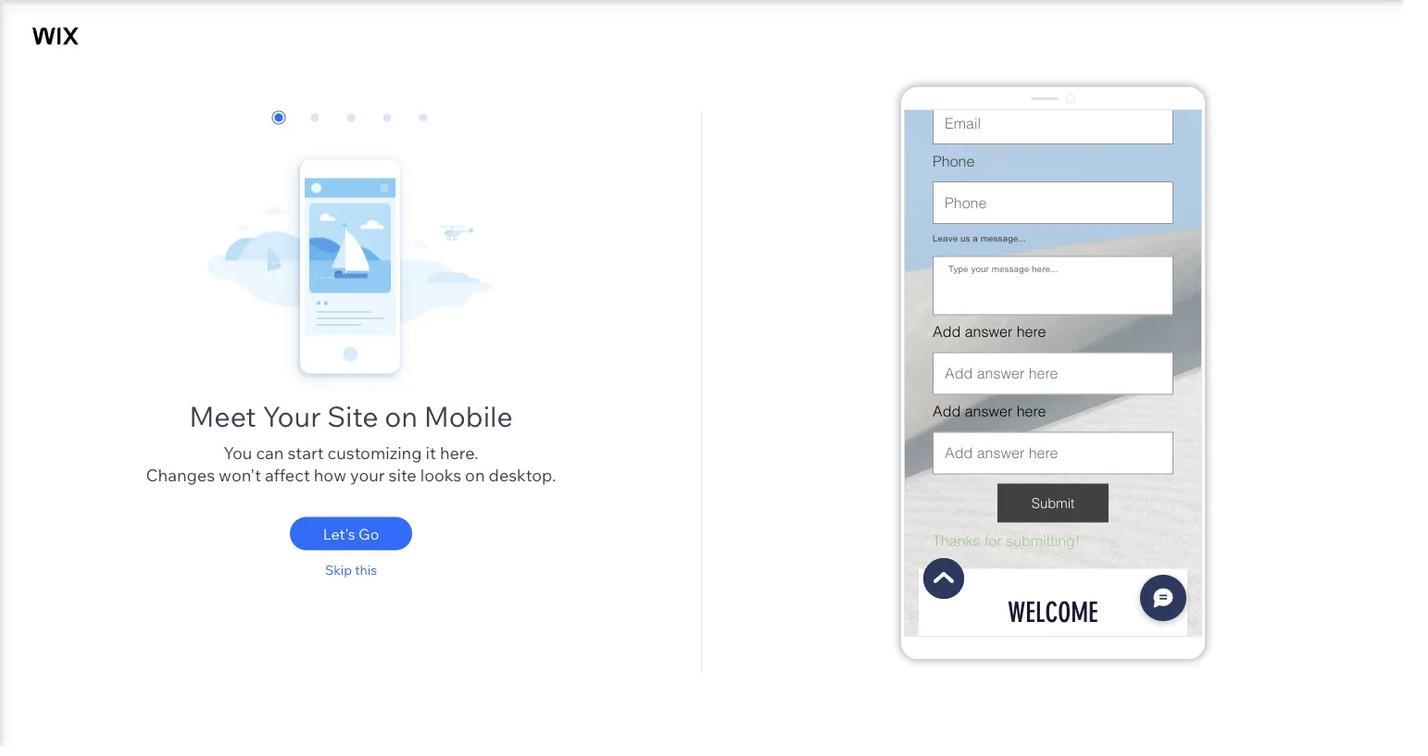 Task type: locate. For each thing, give the bounding box(es) containing it.
go
[[359, 525, 379, 543]]

on down here. at the left bottom of the page
[[465, 465, 485, 486]]

on up customizing
[[385, 399, 418, 434]]

skip this button
[[290, 561, 412, 580]]

1 vertical spatial on
[[465, 465, 485, 486]]

site
[[327, 399, 378, 434]]

let's go button
[[290, 517, 412, 551]]

skip this
[[325, 562, 377, 578]]

let's
[[323, 525, 355, 543]]

won't
[[219, 465, 261, 486]]

0 horizontal spatial on
[[385, 399, 418, 434]]

start
[[288, 443, 324, 464]]

on
[[385, 399, 418, 434], [465, 465, 485, 486]]

meet
[[189, 399, 256, 434]]

1 horizontal spatial on
[[465, 465, 485, 486]]

site
[[389, 465, 417, 486]]

changes
[[146, 465, 215, 486]]



Task type: vqa. For each thing, say whether or not it's contained in the screenshot.
it
yes



Task type: describe. For each thing, give the bounding box(es) containing it.
can
[[256, 443, 284, 464]]

here.
[[440, 443, 479, 464]]

this
[[355, 562, 377, 578]]

you
[[224, 443, 252, 464]]

it
[[426, 443, 436, 464]]

skip
[[325, 562, 352, 578]]

meet your site on mobile you can start customizing it here. changes won't affect how your site looks on desktop.
[[146, 399, 556, 486]]

affect
[[265, 465, 310, 486]]

how
[[314, 465, 347, 486]]

mobile
[[424, 399, 513, 434]]

looks
[[420, 465, 461, 486]]

your
[[350, 465, 385, 486]]

your
[[263, 399, 321, 434]]

customizing
[[328, 443, 422, 464]]

0 vertical spatial on
[[385, 399, 418, 434]]

let's go
[[323, 525, 379, 543]]

desktop.
[[489, 465, 556, 486]]



